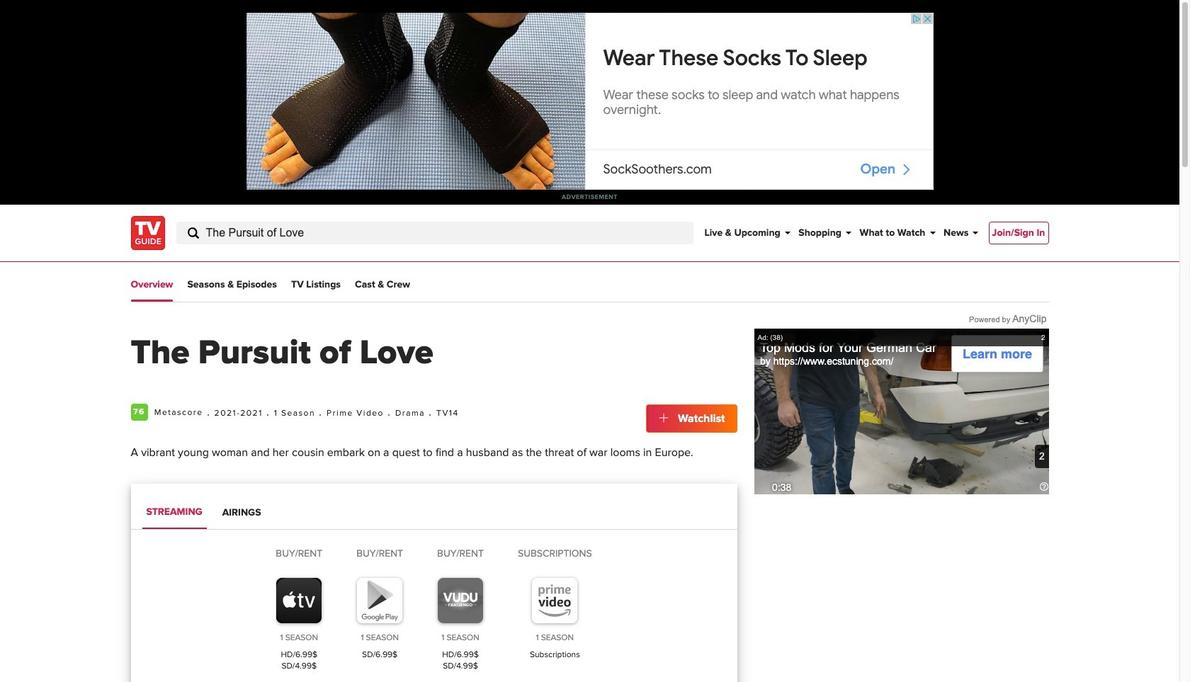 Task type: locate. For each thing, give the bounding box(es) containing it.
watch on apple tv image
[[277, 578, 322, 624]]

menu item
[[989, 222, 1049, 245]]

menu bar
[[705, 205, 978, 262]]

None field
[[176, 222, 694, 245]]



Task type: vqa. For each thing, say whether or not it's contained in the screenshot.
What to Watch on Netflix image
no



Task type: describe. For each thing, give the bounding box(es) containing it.
Search TV Shows and Movies... text field
[[176, 222, 694, 245]]

watch on amazon prime video image
[[533, 578, 578, 624]]

advertisement element
[[246, 13, 934, 190]]

video player region
[[755, 329, 1049, 495]]

watch on google play movies image
[[357, 578, 403, 624]]

watch on vudu image
[[438, 578, 483, 624]]



